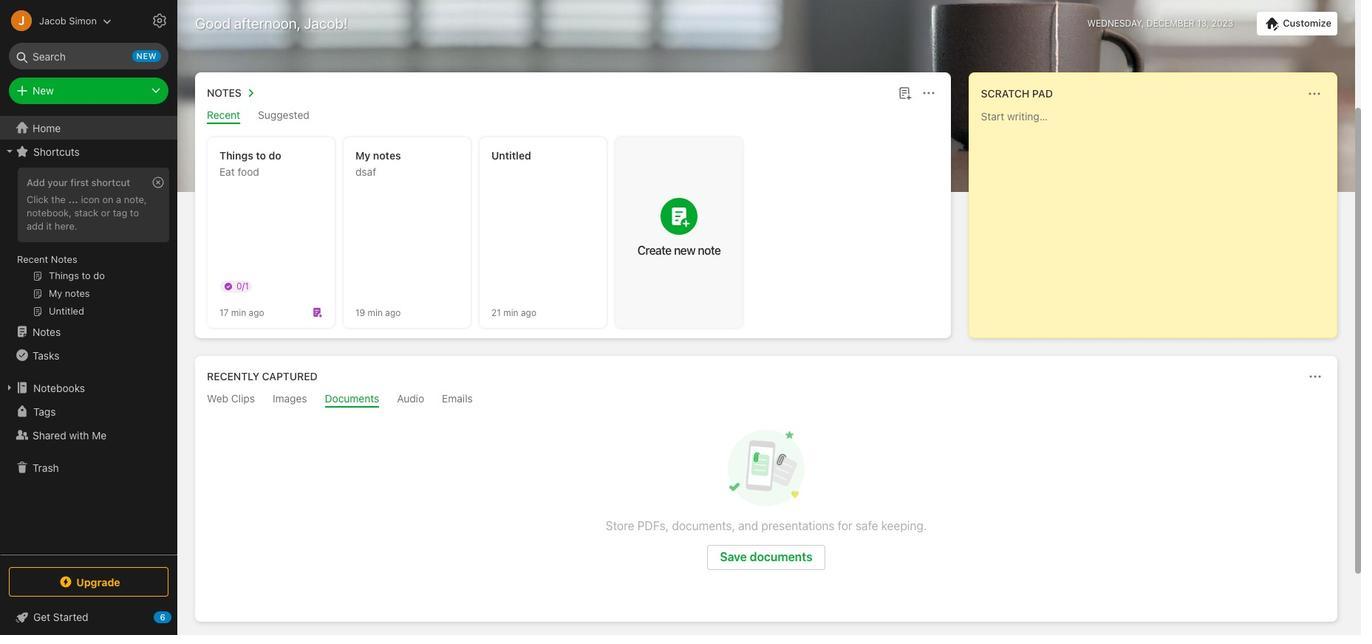 Task type: describe. For each thing, give the bounding box(es) containing it.
december
[[1147, 18, 1195, 29]]

things
[[219, 149, 253, 162]]

new inside search box
[[136, 51, 157, 61]]

21 min ago
[[491, 307, 536, 318]]

Account field
[[0, 6, 112, 35]]

click
[[27, 194, 49, 205]]

13,
[[1197, 18, 1209, 29]]

min for 21
[[503, 307, 518, 318]]

more actions image for scratch pad
[[1306, 85, 1323, 103]]

note,
[[124, 194, 147, 205]]

create new note button
[[615, 137, 743, 328]]

recent for recent notes
[[17, 253, 48, 265]]

...
[[68, 194, 78, 205]]

first
[[70, 177, 89, 188]]

home
[[33, 122, 61, 134]]

recent tab panel
[[195, 124, 951, 338]]

shared with me link
[[0, 423, 177, 447]]

tab list for recently captured
[[198, 392, 1334, 408]]

food
[[238, 166, 259, 178]]

recent for recent
[[207, 109, 240, 121]]

started
[[53, 611, 88, 624]]

new
[[33, 84, 54, 97]]

new button
[[9, 78, 168, 104]]

wednesday, december 13, 2023
[[1087, 18, 1233, 29]]

customize button
[[1257, 12, 1337, 35]]

to inside things to do eat food
[[256, 149, 266, 162]]

19 min ago
[[355, 307, 401, 318]]

scratch pad
[[981, 87, 1053, 100]]

trash
[[33, 461, 59, 474]]

notes button
[[204, 84, 259, 102]]

clips
[[231, 392, 255, 405]]

untitled
[[491, 149, 531, 162]]

notes inside button
[[207, 86, 242, 99]]

recently captured
[[207, 370, 318, 383]]

scratch pad button
[[978, 85, 1053, 103]]

documents tab
[[325, 392, 379, 408]]

tasks
[[33, 349, 59, 362]]

eat
[[219, 166, 235, 178]]

my notes dsaf
[[355, 149, 401, 178]]

web clips tab
[[207, 392, 255, 408]]

presentations
[[761, 519, 835, 533]]

dsaf
[[355, 166, 376, 178]]

me
[[92, 429, 107, 441]]

good
[[195, 15, 231, 32]]

for
[[838, 519, 852, 533]]

tree containing home
[[0, 116, 177, 554]]

shared
[[33, 429, 66, 441]]

trash link
[[0, 456, 177, 480]]

notebooks link
[[0, 376, 177, 400]]

1 vertical spatial notes
[[51, 253, 77, 265]]

6
[[160, 613, 165, 622]]

things to do eat food
[[219, 149, 281, 178]]

good afternoon, jacob!
[[195, 15, 348, 32]]

web clips
[[207, 392, 255, 405]]

afternoon,
[[234, 15, 300, 32]]

get
[[33, 611, 50, 624]]

min for 19
[[368, 307, 383, 318]]

on
[[102, 194, 113, 205]]

do
[[269, 149, 281, 162]]

emails
[[442, 392, 473, 405]]

shortcuts button
[[0, 140, 177, 163]]

tag
[[113, 207, 127, 219]]

more actions field for recently captured
[[1305, 366, 1326, 387]]

documents tab panel
[[195, 408, 1337, 622]]

click to collapse image
[[172, 608, 183, 626]]

notebooks
[[33, 382, 85, 394]]

shortcut
[[91, 177, 130, 188]]



Task type: vqa. For each thing, say whether or not it's contained in the screenshot.
Edit Widget Title image
no



Task type: locate. For each thing, give the bounding box(es) containing it.
2 min from the left
[[368, 307, 383, 318]]

icon on a note, notebook, stack or tag to add it here.
[[27, 194, 147, 232]]

images tab
[[273, 392, 307, 408]]

ago for 17 min ago
[[249, 307, 264, 318]]

new inside button
[[674, 244, 695, 257]]

get started
[[33, 611, 88, 624]]

tasks button
[[0, 344, 177, 367]]

min right 19 on the left
[[368, 307, 383, 318]]

tree
[[0, 116, 177, 554]]

expand notebooks image
[[4, 382, 16, 394]]

add
[[27, 220, 44, 232]]

with
[[69, 429, 89, 441]]

add
[[27, 177, 45, 188]]

create new note
[[637, 244, 721, 257]]

shortcuts
[[33, 145, 80, 158]]

min right 17
[[231, 307, 246, 318]]

tags
[[33, 405, 56, 418]]

to down note,
[[130, 207, 139, 219]]

1 horizontal spatial recent
[[207, 109, 240, 121]]

0/1
[[236, 281, 249, 292]]

to
[[256, 149, 266, 162], [130, 207, 139, 219]]

1 horizontal spatial ago
[[385, 307, 401, 318]]

1 vertical spatial tab list
[[198, 392, 1334, 408]]

1 tab list from the top
[[198, 109, 948, 124]]

jacob
[[39, 14, 66, 26]]

recent tab
[[207, 109, 240, 124]]

2 tab list from the top
[[198, 392, 1334, 408]]

upgrade button
[[9, 567, 168, 597]]

my
[[355, 149, 370, 162]]

note
[[698, 244, 721, 257]]

your
[[47, 177, 68, 188]]

simon
[[69, 14, 97, 26]]

audio tab
[[397, 392, 424, 408]]

0 vertical spatial to
[[256, 149, 266, 162]]

min right 21
[[503, 307, 518, 318]]

recent inside tree
[[17, 253, 48, 265]]

Search text field
[[19, 43, 158, 69]]

more actions image
[[1306, 85, 1323, 103], [1306, 368, 1324, 386]]

ago down 0/1
[[249, 307, 264, 318]]

0 vertical spatial recent
[[207, 109, 240, 121]]

new down settings icon
[[136, 51, 157, 61]]

3 min from the left
[[503, 307, 518, 318]]

recent down notes button
[[207, 109, 240, 121]]

3 ago from the left
[[521, 307, 536, 318]]

ago for 19 min ago
[[385, 307, 401, 318]]

tab list containing recent
[[198, 109, 948, 124]]

shared with me
[[33, 429, 107, 441]]

Help and Learning task checklist field
[[0, 606, 177, 630]]

to inside icon on a note, notebook, stack or tag to add it here.
[[130, 207, 139, 219]]

save documents button
[[707, 545, 825, 570]]

ago right 21
[[521, 307, 536, 318]]

stack
[[74, 207, 98, 219]]

notes
[[373, 149, 401, 162]]

store pdfs, documents, and presentations for safe keeping.
[[606, 519, 927, 533]]

customize
[[1283, 17, 1331, 29]]

suggested tab
[[258, 109, 309, 124]]

0 horizontal spatial new
[[136, 51, 157, 61]]

new
[[136, 51, 157, 61], [674, 244, 695, 257]]

emails tab
[[442, 392, 473, 408]]

documents
[[325, 392, 379, 405]]

0 horizontal spatial recent
[[17, 253, 48, 265]]

More actions field
[[918, 83, 939, 103], [1304, 83, 1325, 104], [1305, 366, 1326, 387]]

save
[[720, 550, 747, 564]]

recent down add
[[17, 253, 48, 265]]

group
[[0, 163, 177, 326]]

0 vertical spatial new
[[136, 51, 157, 61]]

ago for 21 min ago
[[521, 307, 536, 318]]

documents
[[750, 550, 813, 564]]

pad
[[1032, 87, 1053, 100]]

captured
[[262, 370, 318, 383]]

1 horizontal spatial new
[[674, 244, 695, 257]]

2023
[[1212, 18, 1233, 29]]

tab list containing web clips
[[198, 392, 1334, 408]]

recent notes
[[17, 253, 77, 265]]

tab list for notes
[[198, 109, 948, 124]]

or
[[101, 207, 110, 219]]

tab list
[[198, 109, 948, 124], [198, 392, 1334, 408]]

keeping.
[[881, 519, 927, 533]]

web
[[207, 392, 228, 405]]

tags button
[[0, 400, 177, 423]]

more actions image
[[920, 84, 937, 102]]

0 vertical spatial tab list
[[198, 109, 948, 124]]

here.
[[55, 220, 77, 232]]

19
[[355, 307, 365, 318]]

notes down here.
[[51, 253, 77, 265]]

more actions image for recently captured
[[1306, 368, 1324, 386]]

1 vertical spatial new
[[674, 244, 695, 257]]

2 horizontal spatial ago
[[521, 307, 536, 318]]

1 vertical spatial to
[[130, 207, 139, 219]]

new search field
[[19, 43, 161, 69]]

notebook,
[[27, 207, 72, 219]]

more actions field for scratch pad
[[1304, 83, 1325, 104]]

create
[[637, 244, 671, 257]]

group containing add your first shortcut
[[0, 163, 177, 326]]

recently captured button
[[204, 368, 318, 386]]

21
[[491, 307, 501, 318]]

images
[[273, 392, 307, 405]]

0 horizontal spatial to
[[130, 207, 139, 219]]

recent
[[207, 109, 240, 121], [17, 253, 48, 265]]

1 horizontal spatial min
[[368, 307, 383, 318]]

settings image
[[151, 12, 168, 30]]

scratch
[[981, 87, 1029, 100]]

notes link
[[0, 320, 177, 344]]

home link
[[0, 116, 177, 140]]

documents,
[[672, 519, 735, 533]]

1 vertical spatial recent
[[17, 253, 48, 265]]

recently
[[207, 370, 259, 383]]

2 ago from the left
[[385, 307, 401, 318]]

click the ...
[[27, 194, 78, 205]]

0 horizontal spatial min
[[231, 307, 246, 318]]

1 ago from the left
[[249, 307, 264, 318]]

jacob!
[[304, 15, 348, 32]]

audio
[[397, 392, 424, 405]]

to left do
[[256, 149, 266, 162]]

wednesday,
[[1087, 18, 1144, 29]]

new left note
[[674, 244, 695, 257]]

17
[[219, 307, 229, 318]]

17 min ago
[[219, 307, 264, 318]]

a
[[116, 194, 121, 205]]

jacob simon
[[39, 14, 97, 26]]

1 min from the left
[[231, 307, 246, 318]]

0 horizontal spatial ago
[[249, 307, 264, 318]]

pdfs,
[[637, 519, 669, 533]]

notes up recent tab
[[207, 86, 242, 99]]

Start writing… text field
[[981, 110, 1336, 326]]

notes
[[207, 86, 242, 99], [51, 253, 77, 265], [33, 325, 61, 338]]

upgrade
[[76, 576, 120, 589]]

notes up tasks
[[33, 325, 61, 338]]

the
[[51, 194, 66, 205]]

safe
[[856, 519, 878, 533]]

2 vertical spatial notes
[[33, 325, 61, 338]]

1 horizontal spatial to
[[256, 149, 266, 162]]

0 vertical spatial more actions image
[[1306, 85, 1323, 103]]

1 vertical spatial more actions image
[[1306, 368, 1324, 386]]

group inside tree
[[0, 163, 177, 326]]

min for 17
[[231, 307, 246, 318]]

icon
[[81, 194, 100, 205]]

it
[[46, 220, 52, 232]]

ago right 19 on the left
[[385, 307, 401, 318]]

suggested
[[258, 109, 309, 121]]

0 vertical spatial notes
[[207, 86, 242, 99]]

and
[[738, 519, 758, 533]]

save documents
[[720, 550, 813, 564]]

2 horizontal spatial min
[[503, 307, 518, 318]]



